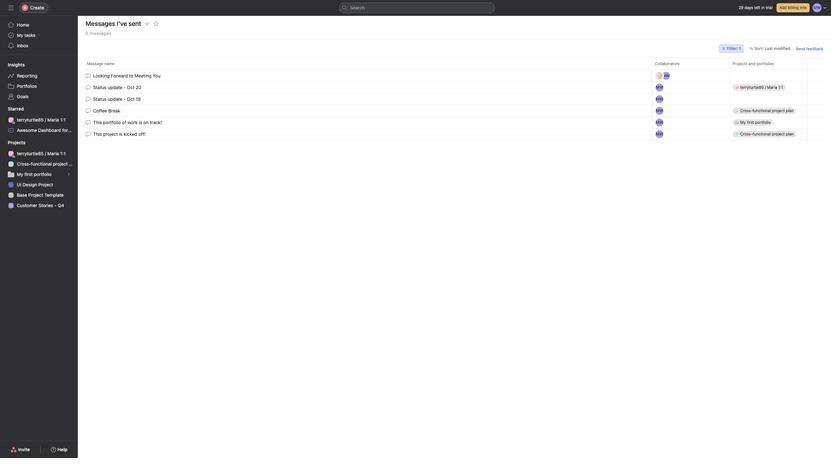 Task type: vqa. For each thing, say whether or not it's contained in the screenshot.
Base Project Template LINK
yes



Task type: locate. For each thing, give the bounding box(es) containing it.
terryturtle85
[[17, 117, 44, 123], [17, 151, 44, 156]]

project left plan
[[53, 161, 68, 167]]

project down ui design project
[[28, 192, 43, 198]]

messages i've sent
[[86, 20, 141, 27]]

projects for projects and portfolios
[[733, 61, 748, 66]]

cell inside status update - oct 19 row
[[730, 93, 808, 105]]

portfolio down cross-functional project plan link
[[34, 172, 51, 177]]

/ up cross-functional project plan
[[45, 151, 46, 156]]

stories
[[39, 203, 53, 208]]

- for 19
[[124, 96, 126, 102]]

maria for dashboard
[[47, 117, 59, 123]]

this inside "conversation name for this project is kicked off!" cell
[[93, 131, 102, 137]]

3 cell from the top
[[730, 93, 808, 105]]

base project template
[[17, 192, 64, 198]]

goals link
[[4, 91, 74, 102]]

1 vertical spatial my
[[17, 172, 23, 177]]

1 terryturtle85 from the top
[[17, 117, 44, 123]]

my for my first portfolio
[[17, 172, 23, 177]]

1 vertical spatial terryturtle85
[[17, 151, 44, 156]]

1:1 up cross-functional project plan
[[60, 151, 66, 156]]

terryturtle85 inside projects element
[[17, 151, 44, 156]]

1 maria from the top
[[47, 117, 59, 123]]

my inside global element
[[17, 32, 23, 38]]

6 messages
[[86, 30, 111, 36]]

portfolio inside cell
[[103, 120, 121, 125]]

1 vertical spatial terryturtle85 / maria 1:1 link
[[4, 149, 74, 159]]

0 vertical spatial terryturtle85
[[17, 117, 44, 123]]

oct
[[127, 85, 135, 90], [127, 96, 135, 102]]

1 vertical spatial is
[[119, 131, 123, 137]]

maria for functional
[[47, 151, 59, 156]]

looking forward to meeting you row
[[78, 69, 831, 82]]

1 horizontal spatial portfolio
[[103, 120, 121, 125]]

project left kicked
[[103, 131, 118, 137]]

0 vertical spatial is
[[139, 120, 142, 125]]

terryturtle85 / maria 1:1
[[17, 117, 66, 123], [17, 151, 66, 156]]

1 horizontal spatial project
[[103, 131, 118, 137]]

1 update from the top
[[108, 85, 122, 90]]

status for status update - oct 19
[[93, 96, 107, 102]]

project up base project template
[[38, 182, 53, 187]]

portfolios link
[[4, 81, 74, 91]]

looking
[[93, 73, 110, 79]]

off!
[[139, 131, 146, 137]]

terryturtle85 / maria 1:1 up awesome dashboard for new project link
[[17, 117, 66, 123]]

cell inside status update - oct 20 row
[[730, 81, 808, 93]]

coffee break row
[[78, 104, 831, 117]]

0 vertical spatial terryturtle85 / maria 1:1
[[17, 117, 66, 123]]

1 status from the top
[[93, 85, 107, 90]]

1:1 inside starred element
[[60, 117, 66, 123]]

1 vertical spatial projects
[[8, 140, 25, 145]]

maria up cross-functional project plan
[[47, 151, 59, 156]]

2 1:1 from the top
[[60, 151, 66, 156]]

2 update from the top
[[108, 96, 122, 102]]

create button
[[19, 3, 48, 13]]

tree grid containing looking forward to meeting you
[[78, 69, 831, 141]]

feedback
[[807, 46, 824, 51]]

insights element
[[0, 59, 78, 103]]

1 vertical spatial update
[[108, 96, 122, 102]]

update for 20
[[108, 85, 122, 90]]

1 horizontal spatial projects
[[733, 61, 748, 66]]

projects left and
[[733, 61, 748, 66]]

1 vertical spatial /
[[45, 151, 46, 156]]

project inside "conversation name for this project is kicked off!" cell
[[103, 131, 118, 137]]

portfolios
[[17, 83, 37, 89]]

1 vertical spatial this
[[93, 131, 102, 137]]

status update - oct 20
[[93, 85, 141, 90]]

terryturtle85 / maria 1:1 link up the dashboard
[[4, 115, 74, 125]]

0 vertical spatial update
[[108, 85, 122, 90]]

for
[[62, 127, 68, 133]]

my first portfolio
[[17, 172, 51, 177]]

this for this portfolio of work is on track!
[[93, 120, 102, 125]]

inbox
[[17, 43, 28, 48]]

oct left the 20
[[127, 85, 135, 90]]

cell for is
[[730, 116, 808, 128]]

0 vertical spatial oct
[[127, 85, 135, 90]]

and
[[749, 61, 756, 66]]

1 1:1 from the top
[[60, 117, 66, 123]]

terryturtle85 / maria 1:1 for dashboard
[[17, 117, 66, 123]]

0 vertical spatial maria
[[47, 117, 59, 123]]

projects down awesome
[[8, 140, 25, 145]]

2 / from the top
[[45, 151, 46, 156]]

0 vertical spatial -
[[124, 85, 126, 90]]

status down looking
[[93, 85, 107, 90]]

1 terryturtle85 / maria 1:1 link from the top
[[4, 115, 74, 125]]

cross-functional project plan link
[[4, 159, 78, 169]]

0 vertical spatial project
[[103, 131, 118, 137]]

add to starred image
[[154, 21, 159, 26]]

1:1 up for
[[60, 117, 66, 123]]

cell
[[730, 70, 808, 82], [730, 81, 808, 93], [730, 93, 808, 105], [730, 105, 808, 117], [730, 116, 808, 128], [730, 128, 808, 140]]

info
[[800, 5, 807, 10]]

customer stories - q4 link
[[4, 200, 74, 211]]

starred
[[8, 106, 24, 112]]

2 maria from the top
[[47, 151, 59, 156]]

this inside conversation name for this portfolio of work is on track! cell
[[93, 120, 102, 125]]

terryturtle85 / maria 1:1 link up functional at left
[[4, 149, 74, 159]]

my left first
[[17, 172, 23, 177]]

terryturtle85 for cross-
[[17, 151, 44, 156]]

0 vertical spatial status
[[93, 85, 107, 90]]

terryturtle85 / maria 1:1 inside projects element
[[17, 151, 66, 156]]

terryturtle85 inside starred element
[[17, 117, 44, 123]]

projects element
[[0, 137, 78, 212]]

2 this from the top
[[93, 131, 102, 137]]

1 this from the top
[[93, 120, 102, 125]]

1:1 for project
[[60, 151, 66, 156]]

home
[[17, 22, 29, 28]]

0 vertical spatial this
[[93, 120, 102, 125]]

/ for functional
[[45, 151, 46, 156]]

0 horizontal spatial portfolio
[[34, 172, 51, 177]]

is
[[139, 120, 142, 125], [119, 131, 123, 137]]

0 vertical spatial my
[[17, 32, 23, 38]]

0 vertical spatial /
[[45, 117, 46, 123]]

inbox link
[[4, 41, 74, 51]]

actions image
[[145, 21, 150, 26]]

terryturtle85 / maria 1:1 link for functional
[[4, 149, 74, 159]]

on
[[143, 120, 149, 125]]

invite
[[18, 447, 30, 453]]

0 vertical spatial portfolio
[[103, 120, 121, 125]]

add billing info
[[780, 5, 807, 10]]

update up status update - oct 19
[[108, 85, 122, 90]]

my left tasks
[[17, 32, 23, 38]]

0 vertical spatial projects
[[733, 61, 748, 66]]

project inside starred element
[[80, 127, 95, 133]]

- left 19
[[124, 96, 126, 102]]

status up coffee
[[93, 96, 107, 102]]

message
[[87, 61, 103, 66]]

see details, my first portfolio image
[[67, 173, 71, 176]]

2 oct from the top
[[127, 96, 135, 102]]

insights button
[[0, 62, 25, 68]]

cell for 20
[[730, 81, 808, 93]]

/ inside starred element
[[45, 117, 46, 123]]

1 terryturtle85 / maria 1:1 from the top
[[17, 117, 66, 123]]

is left kicked
[[119, 131, 123, 137]]

work
[[127, 120, 138, 125]]

to
[[129, 73, 133, 79]]

1 vertical spatial oct
[[127, 96, 135, 102]]

- left q4
[[54, 203, 57, 208]]

starred button
[[0, 106, 24, 112]]

my inside projects element
[[17, 172, 23, 177]]

this project is kicked off! row
[[78, 128, 831, 141]]

2 vertical spatial project
[[28, 192, 43, 198]]

6 messages button
[[86, 30, 111, 39]]

maria inside projects element
[[47, 151, 59, 156]]

/ up the dashboard
[[45, 117, 46, 123]]

this for this project is kicked off!
[[93, 131, 102, 137]]

5 cell from the top
[[730, 116, 808, 128]]

1:1
[[60, 117, 66, 123], [60, 151, 66, 156]]

0 vertical spatial terryturtle85 / maria 1:1 link
[[4, 115, 74, 125]]

- for 20
[[124, 85, 126, 90]]

projects inside column header
[[733, 61, 748, 66]]

0 horizontal spatial projects
[[8, 140, 25, 145]]

reporting link
[[4, 71, 74, 81]]

q4
[[58, 203, 64, 208]]

0 vertical spatial project
[[80, 127, 95, 133]]

oct left 19
[[127, 96, 135, 102]]

project
[[80, 127, 95, 133], [38, 182, 53, 187], [28, 192, 43, 198]]

- down looking forward to meeting you
[[124, 85, 126, 90]]

status
[[93, 85, 107, 90], [93, 96, 107, 102]]

maria inside starred element
[[47, 117, 59, 123]]

conversation name for status update - oct 19 cell
[[78, 93, 652, 105]]

days
[[745, 5, 753, 10]]

filter: 1 button
[[719, 44, 744, 53]]

1 / from the top
[[45, 117, 46, 123]]

sort:
[[755, 46, 764, 51]]

cell for 19
[[730, 93, 808, 105]]

2 vertical spatial -
[[54, 203, 57, 208]]

global element
[[0, 16, 78, 55]]

project
[[103, 131, 118, 137], [53, 161, 68, 167]]

1 horizontal spatial is
[[139, 120, 142, 125]]

is left on in the left top of the page
[[139, 120, 142, 125]]

i've sent
[[117, 20, 141, 27]]

1 vertical spatial status
[[93, 96, 107, 102]]

2 terryturtle85 from the top
[[17, 151, 44, 156]]

6 cell from the top
[[730, 128, 808, 140]]

base project template link
[[4, 190, 74, 200]]

1:1 for for
[[60, 117, 66, 123]]

filter:
[[727, 46, 738, 51]]

my tasks link
[[4, 30, 74, 41]]

1 vertical spatial maria
[[47, 151, 59, 156]]

in
[[762, 5, 765, 10]]

2 cell from the top
[[730, 81, 808, 93]]

my for my tasks
[[17, 32, 23, 38]]

message name
[[87, 61, 114, 66]]

starred element
[[0, 103, 95, 137]]

my
[[17, 32, 23, 38], [17, 172, 23, 177]]

messages
[[86, 20, 115, 27]]

1 vertical spatial 1:1
[[60, 151, 66, 156]]

1 oct from the top
[[127, 85, 135, 90]]

1:1 inside projects element
[[60, 151, 66, 156]]

portfolio down break
[[103, 120, 121, 125]]

row
[[78, 58, 831, 70], [86, 69, 824, 70]]

-
[[124, 85, 126, 90], [124, 96, 126, 102], [54, 203, 57, 208]]

terryturtle85 up awesome
[[17, 117, 44, 123]]

1 cell from the top
[[730, 70, 808, 82]]

1 vertical spatial terryturtle85 / maria 1:1
[[17, 151, 66, 156]]

2 status from the top
[[93, 96, 107, 102]]

1 vertical spatial project
[[53, 161, 68, 167]]

project right new
[[80, 127, 95, 133]]

0 horizontal spatial project
[[53, 161, 68, 167]]

terryturtle85 / maria 1:1 inside starred element
[[17, 117, 66, 123]]

2 terryturtle85 / maria 1:1 from the top
[[17, 151, 66, 156]]

ui
[[17, 182, 21, 187]]

template
[[44, 192, 64, 198]]

oct for 19
[[127, 96, 135, 102]]

maria
[[47, 117, 59, 123], [47, 151, 59, 156]]

tasks
[[24, 32, 35, 38]]

terryturtle85 up cross-
[[17, 151, 44, 156]]

/ inside projects element
[[45, 151, 46, 156]]

update
[[108, 85, 122, 90], [108, 96, 122, 102]]

2 my from the top
[[17, 172, 23, 177]]

2 terryturtle85 / maria 1:1 link from the top
[[4, 149, 74, 159]]

add billing info button
[[777, 3, 810, 12]]

0 vertical spatial 1:1
[[60, 117, 66, 123]]

terryturtle85 / maria 1:1 link
[[4, 115, 74, 125], [4, 149, 74, 159]]

message name column header
[[86, 58, 654, 70]]

1 my from the top
[[17, 32, 23, 38]]

projects inside dropdown button
[[8, 140, 25, 145]]

update up break
[[108, 96, 122, 102]]

1 vertical spatial portfolio
[[34, 172, 51, 177]]

awesome dashboard for new project link
[[4, 125, 95, 136]]

terryturtle85 / maria 1:1 up functional at left
[[17, 151, 66, 156]]

insights
[[8, 62, 25, 67]]

tree grid
[[78, 69, 831, 141]]

maria up awesome dashboard for new project
[[47, 117, 59, 123]]

1 vertical spatial -
[[124, 96, 126, 102]]

portfolio
[[103, 120, 121, 125], [34, 172, 51, 177]]



Task type: describe. For each thing, give the bounding box(es) containing it.
reporting
[[17, 73, 37, 79]]

conversation name for status update - oct 20 cell
[[78, 81, 652, 93]]

left
[[755, 5, 761, 10]]

help button
[[47, 444, 72, 456]]

terryturtle85 for awesome
[[17, 117, 44, 123]]

1
[[739, 46, 741, 51]]

messages
[[90, 30, 111, 36]]

last
[[765, 46, 773, 51]]

meeting
[[135, 73, 152, 79]]

row containing message name
[[78, 58, 831, 70]]

cell for you
[[730, 70, 808, 82]]

search button
[[339, 3, 495, 13]]

conversation name for looking forward to meeting you cell
[[78, 70, 652, 82]]

projects and portfolios column header
[[730, 58, 809, 70]]

29
[[739, 5, 744, 10]]

filter: 1
[[727, 46, 741, 51]]

this portfolio of work is on track! row
[[78, 116, 831, 129]]

ui design project
[[17, 182, 53, 187]]

customer stories - q4
[[17, 203, 64, 208]]

status update - oct 20 row
[[78, 81, 831, 94]]

sort: last modified
[[755, 46, 791, 51]]

break
[[108, 108, 120, 114]]

send
[[796, 46, 806, 51]]

/ for dashboard
[[45, 117, 46, 123]]

new
[[69, 127, 79, 133]]

coffee break
[[93, 108, 120, 114]]

ui design project link
[[4, 180, 74, 190]]

conversation name for this portfolio of work is on track! cell
[[78, 116, 652, 128]]

kicked
[[124, 131, 137, 137]]

projects and portfolios
[[733, 61, 774, 66]]

projects for projects
[[8, 140, 25, 145]]

portfolio inside projects element
[[34, 172, 51, 177]]

19
[[136, 96, 141, 102]]

coffee
[[93, 108, 107, 114]]

modified
[[774, 46, 791, 51]]

oct for 20
[[127, 85, 135, 90]]

home link
[[4, 20, 74, 30]]

search
[[350, 5, 365, 10]]

20
[[136, 85, 141, 90]]

customer
[[17, 203, 37, 208]]

awesome
[[17, 127, 37, 133]]

4 cell from the top
[[730, 105, 808, 117]]

terryturtle85 / maria 1:1 for functional
[[17, 151, 66, 156]]

status for status update - oct 20
[[93, 85, 107, 90]]

you
[[153, 73, 161, 79]]

base
[[17, 192, 27, 198]]

my first portfolio link
[[4, 169, 74, 180]]

collaborators column header
[[652, 58, 732, 70]]

looking forward to meeting you
[[93, 73, 161, 79]]

awesome dashboard for new project
[[17, 127, 95, 133]]

sort: last modified button
[[747, 44, 794, 53]]

project inside cross-functional project plan link
[[53, 161, 68, 167]]

collaborators
[[655, 61, 680, 66]]

plan
[[69, 161, 78, 167]]

functional
[[31, 161, 52, 167]]

portfolios
[[757, 61, 774, 66]]

track!
[[150, 120, 162, 125]]

billing
[[788, 5, 799, 10]]

forward
[[111, 73, 128, 79]]

1 vertical spatial project
[[38, 182, 53, 187]]

29 days left in trial
[[739, 5, 773, 10]]

create
[[30, 5, 44, 10]]

of
[[122, 120, 126, 125]]

conversation name for this project is kicked off! cell
[[78, 128, 652, 140]]

my tasks
[[17, 32, 35, 38]]

design
[[23, 182, 37, 187]]

this project is kicked off!
[[93, 131, 146, 137]]

trial
[[766, 5, 773, 10]]

send feedback link
[[796, 46, 824, 52]]

name
[[104, 61, 114, 66]]

hide sidebar image
[[8, 5, 14, 10]]

cross-functional project plan
[[17, 161, 78, 167]]

status update - oct 19 row
[[78, 93, 831, 106]]

projects button
[[0, 139, 25, 146]]

terryturtle85 / maria 1:1 link for dashboard
[[4, 115, 74, 125]]

- inside projects element
[[54, 203, 57, 208]]

invite button
[[6, 444, 34, 456]]

6
[[86, 30, 89, 36]]

send feedback
[[796, 46, 824, 51]]

goals
[[17, 94, 29, 99]]

status update - oct 19
[[93, 96, 141, 102]]

search list box
[[339, 3, 495, 13]]

add
[[780, 5, 787, 10]]

cell for off!
[[730, 128, 808, 140]]

update for 19
[[108, 96, 122, 102]]

0 horizontal spatial is
[[119, 131, 123, 137]]

dashboard
[[38, 127, 61, 133]]

conversation name for coffee break cell
[[78, 105, 652, 117]]

this portfolio of work is on track!
[[93, 120, 162, 125]]

cross-
[[17, 161, 31, 167]]

first
[[24, 172, 33, 177]]



